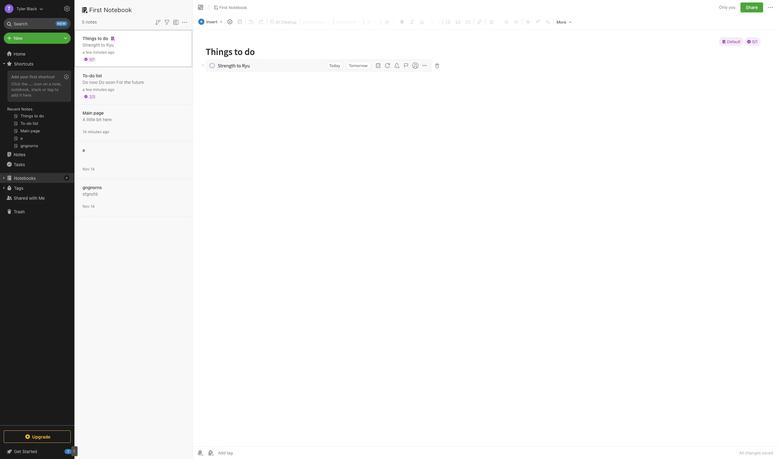 Task type: locate. For each thing, give the bounding box(es) containing it.
0/1
[[89, 57, 95, 62]]

add tag image
[[207, 449, 215, 457]]

font size image
[[365, 18, 380, 26]]

Font color field
[[382, 17, 398, 26]]

minutes down the little
[[88, 129, 102, 134]]

minutes down strength to ryu
[[93, 50, 107, 55]]

ryu
[[106, 42, 114, 47]]

do up ryu
[[103, 36, 108, 41]]

do
[[83, 79, 88, 85], [99, 79, 104, 85]]

0 horizontal spatial notebook
[[104, 6, 132, 13]]

1 vertical spatial ago
[[108, 87, 115, 92]]

0 vertical spatial to
[[98, 36, 102, 41]]

1 vertical spatial a few minutes ago
[[83, 87, 115, 92]]

add
[[11, 74, 19, 79]]

0 horizontal spatial do
[[90, 73, 95, 78]]

0 vertical spatial do
[[103, 36, 108, 41]]

0 vertical spatial a few minutes ago
[[83, 50, 115, 55]]

heading level image
[[301, 18, 333, 26]]

1 vertical spatial nov 14
[[83, 204, 95, 209]]

icon on a note, notebook, stack or tag to add it here.
[[11, 81, 62, 97]]

home link
[[0, 49, 75, 59]]

1 horizontal spatial more actions field
[[768, 2, 775, 12]]

Note Editor text field
[[193, 30, 779, 446]]

few for do
[[86, 87, 92, 92]]

note window element
[[193, 0, 779, 459]]

0 horizontal spatial do
[[83, 79, 88, 85]]

14
[[83, 129, 87, 134], [91, 167, 95, 171], [91, 204, 95, 209]]

0 vertical spatial minutes
[[93, 50, 107, 55]]

nov down e
[[83, 167, 90, 171]]

recent
[[7, 107, 20, 112]]

first notebook button
[[212, 3, 250, 12]]

group
[[0, 69, 74, 152]]

1 vertical spatial to
[[101, 42, 105, 47]]

nov down "sfgnsfd"
[[83, 204, 90, 209]]

more actions field right share button
[[768, 2, 775, 12]]

a for do
[[83, 87, 85, 92]]

0 vertical spatial few
[[86, 50, 92, 55]]

notebooks link
[[0, 173, 74, 183]]

ago
[[108, 50, 115, 55], [108, 87, 115, 92], [103, 129, 109, 134]]

add filters image
[[163, 19, 171, 26]]

get
[[14, 449, 21, 454]]

1 vertical spatial a
[[49, 81, 51, 86]]

minutes down now
[[93, 87, 107, 92]]

0 vertical spatial nov 14
[[83, 167, 95, 171]]

click
[[11, 81, 20, 86]]

only you
[[720, 5, 736, 10]]

1 few from the top
[[86, 50, 92, 55]]

tyler
[[16, 6, 26, 11]]

2 nov from the top
[[83, 204, 90, 209]]

nov 14 up gngnsrns
[[83, 167, 95, 171]]

to up strength to ryu
[[98, 36, 102, 41]]

1 vertical spatial minutes
[[93, 87, 107, 92]]

1 horizontal spatial first notebook
[[220, 5, 247, 10]]

do
[[103, 36, 108, 41], [90, 73, 95, 78]]

first notebook
[[220, 5, 247, 10], [89, 6, 132, 13]]

notes right recent
[[21, 107, 33, 112]]

more actions image
[[181, 19, 189, 26]]

trash
[[14, 209, 25, 214]]

More actions field
[[768, 2, 775, 12], [181, 18, 189, 26]]

nov 14
[[83, 167, 95, 171], [83, 204, 95, 209]]

1 do from the left
[[83, 79, 88, 85]]

0 vertical spatial a
[[83, 50, 85, 55]]

first
[[30, 74, 37, 79]]

do up now
[[90, 73, 95, 78]]

1 horizontal spatial the
[[124, 79, 131, 85]]

first inside 'button'
[[220, 5, 228, 10]]

more
[[557, 20, 567, 25]]

new button
[[4, 33, 71, 44]]

more actions field right the 'view options' "field"
[[181, 18, 189, 26]]

notes
[[21, 107, 33, 112], [14, 152, 26, 157]]

notebook
[[229, 5, 247, 10], [104, 6, 132, 13]]

notes link
[[0, 149, 74, 159]]

0 horizontal spatial the
[[22, 81, 28, 86]]

share button
[[741, 2, 764, 12]]

nov 14 down "sfgnsfd"
[[83, 204, 95, 209]]

2 vertical spatial to
[[55, 87, 58, 92]]

0 vertical spatial nov
[[83, 167, 90, 171]]

alignment image
[[487, 18, 502, 26]]

first notebook inside 'button'
[[220, 5, 247, 10]]

the right for
[[124, 79, 131, 85]]

the
[[124, 79, 131, 85], [22, 81, 28, 86]]

5
[[82, 19, 85, 25]]

1 vertical spatial nov
[[83, 204, 90, 209]]

for
[[117, 79, 123, 85]]

ago down soon
[[108, 87, 115, 92]]

shortcut
[[38, 74, 55, 79]]

to left ryu
[[101, 42, 105, 47]]

few up 0/1
[[86, 50, 92, 55]]

notes
[[86, 19, 97, 25]]

sfgnsfd
[[83, 191, 98, 196]]

list
[[96, 73, 102, 78]]

1 vertical spatial more actions field
[[181, 18, 189, 26]]

Sort options field
[[154, 18, 162, 26]]

tags button
[[0, 183, 74, 193]]

2 a few minutes ago from the top
[[83, 87, 115, 92]]

shared with me link
[[0, 193, 74, 203]]

bit
[[96, 117, 102, 122]]

notebook inside first notebook 'button'
[[229, 5, 247, 10]]

few for strength
[[86, 50, 92, 55]]

click to collapse image
[[72, 448, 77, 455]]

first
[[220, 5, 228, 10], [89, 6, 102, 13]]

first up notes
[[89, 6, 102, 13]]

0 vertical spatial ago
[[108, 50, 115, 55]]

Font family field
[[334, 17, 363, 26]]

a few minutes ago
[[83, 50, 115, 55], [83, 87, 115, 92]]

a
[[83, 50, 85, 55], [49, 81, 51, 86], [83, 87, 85, 92]]

1 a few minutes ago from the top
[[83, 50, 115, 55]]

a down the to-
[[83, 87, 85, 92]]

a few minutes ago down now
[[83, 87, 115, 92]]

1 horizontal spatial first
[[220, 5, 228, 10]]

Add tag field
[[218, 450, 264, 456]]

few up the '2/3'
[[86, 87, 92, 92]]

first notebook up task image
[[220, 5, 247, 10]]

Alignment field
[[487, 17, 502, 26]]

1 horizontal spatial do
[[99, 79, 104, 85]]

expand tags image
[[2, 185, 7, 190]]

few
[[86, 50, 92, 55], [86, 87, 92, 92]]

1 vertical spatial 14
[[91, 167, 95, 171]]

future
[[132, 79, 144, 85]]

14 up gngnsrns
[[91, 167, 95, 171]]

do down the to-
[[83, 79, 88, 85]]

1 horizontal spatial do
[[103, 36, 108, 41]]

minutes for now
[[93, 87, 107, 92]]

group containing add your first shortcut
[[0, 69, 74, 152]]

to for things
[[98, 36, 102, 41]]

to down the note,
[[55, 87, 58, 92]]

a few minutes ago for now
[[83, 87, 115, 92]]

e
[[83, 147, 85, 153]]

0 horizontal spatial first notebook
[[89, 6, 132, 13]]

14 down a
[[83, 129, 87, 134]]

gngnsrns
[[83, 185, 102, 190]]

ago down ryu
[[108, 50, 115, 55]]

Font size field
[[365, 17, 380, 26]]

first notebook up notes
[[89, 6, 132, 13]]

trash link
[[0, 207, 74, 216]]

note list element
[[75, 0, 193, 459]]

a for strength
[[83, 50, 85, 55]]

Help and Learning task checklist field
[[0, 447, 75, 457]]

on
[[43, 81, 48, 86]]

0 horizontal spatial first
[[89, 6, 102, 13]]

a right on
[[49, 81, 51, 86]]

a few minutes ago down strength to ryu
[[83, 50, 115, 55]]

the left "..."
[[22, 81, 28, 86]]

insert
[[207, 19, 218, 24]]

0 horizontal spatial more actions field
[[181, 18, 189, 26]]

14 down "sfgnsfd"
[[91, 204, 95, 209]]

1 vertical spatial few
[[86, 87, 92, 92]]

minutes
[[93, 50, 107, 55], [93, 87, 107, 92], [88, 129, 102, 134]]

nov
[[83, 167, 90, 171], [83, 204, 90, 209]]

shortcuts
[[14, 61, 33, 66]]

1 horizontal spatial notebook
[[229, 5, 247, 10]]

Account field
[[0, 2, 43, 15]]

ago for ryu
[[108, 50, 115, 55]]

to
[[98, 36, 102, 41], [101, 42, 105, 47], [55, 87, 58, 92]]

strength
[[83, 42, 100, 47]]

the inside note list element
[[124, 79, 131, 85]]

Search text field
[[8, 18, 66, 29]]

to-
[[83, 73, 90, 78]]

add a reminder image
[[197, 449, 204, 457]]

ago down here at the left of page
[[103, 129, 109, 134]]

2 vertical spatial a
[[83, 87, 85, 92]]

notes up the tasks
[[14, 152, 26, 157]]

or
[[42, 87, 46, 92]]

first up task image
[[220, 5, 228, 10]]

tyler black
[[16, 6, 37, 11]]

do down list
[[99, 79, 104, 85]]

0 vertical spatial more actions field
[[768, 2, 775, 12]]

a down the strength
[[83, 50, 85, 55]]

tree
[[0, 49, 75, 425]]

2 few from the top
[[86, 87, 92, 92]]



Task type: vqa. For each thing, say whether or not it's contained in the screenshot.
Calendar Event icon
no



Task type: describe. For each thing, give the bounding box(es) containing it.
recent notes
[[7, 107, 33, 112]]

note,
[[52, 81, 62, 86]]

things
[[83, 36, 97, 41]]

to inside 'icon on a note, notebook, stack or tag to add it here.'
[[55, 87, 58, 92]]

soon
[[106, 79, 115, 85]]

Insert field
[[197, 17, 225, 26]]

new
[[57, 21, 66, 25]]

notebook inside note list element
[[104, 6, 132, 13]]

2 nov 14 from the top
[[83, 204, 95, 209]]

get started
[[14, 449, 37, 454]]

tree containing home
[[0, 49, 75, 425]]

add your first shortcut
[[11, 74, 55, 79]]

main
[[83, 110, 92, 115]]

little
[[87, 117, 95, 122]]

it
[[19, 92, 22, 97]]

more actions image
[[768, 4, 775, 11]]

first notebook inside note list element
[[89, 6, 132, 13]]

to-do list
[[83, 73, 102, 78]]

here.
[[23, 92, 32, 97]]

all
[[740, 450, 745, 455]]

5 notes
[[82, 19, 97, 25]]

settings image
[[63, 5, 71, 12]]

click the ...
[[11, 81, 33, 86]]

stack
[[31, 87, 41, 92]]

tasks button
[[0, 159, 74, 169]]

first inside note list element
[[89, 6, 102, 13]]

2 vertical spatial ago
[[103, 129, 109, 134]]

1 nov 14 from the top
[[83, 167, 95, 171]]

0 vertical spatial notes
[[21, 107, 33, 112]]

Add filters field
[[163, 18, 171, 26]]

tag
[[47, 87, 54, 92]]

1 vertical spatial do
[[90, 73, 95, 78]]

0 vertical spatial 14
[[83, 129, 87, 134]]

me
[[39, 195, 45, 200]]

to for strength
[[101, 42, 105, 47]]

ago for do
[[108, 87, 115, 92]]

a inside 'icon on a note, notebook, stack or tag to add it here.'
[[49, 81, 51, 86]]

font family image
[[335, 18, 363, 26]]

notebook,
[[11, 87, 30, 92]]

2 vertical spatial minutes
[[88, 129, 102, 134]]

black
[[27, 6, 37, 11]]

saved
[[763, 450, 774, 455]]

changes
[[746, 450, 762, 455]]

highlight image
[[428, 18, 442, 26]]

a
[[83, 117, 86, 122]]

tags
[[14, 185, 23, 191]]

page
[[94, 110, 104, 115]]

a few minutes ago for to
[[83, 50, 115, 55]]

now
[[89, 79, 98, 85]]

icon
[[34, 81, 42, 86]]

notebooks
[[14, 175, 36, 181]]

started
[[22, 449, 37, 454]]

only
[[720, 5, 728, 10]]

More field
[[555, 17, 574, 26]]

tasks
[[14, 162, 25, 167]]

home
[[14, 51, 26, 56]]

shared with me
[[14, 195, 45, 200]]

the inside group
[[22, 81, 28, 86]]

expand notebooks image
[[2, 175, 7, 180]]

main page a little bit here
[[83, 110, 112, 122]]

do now do soon for the future
[[83, 79, 144, 85]]

new
[[14, 35, 23, 41]]

you
[[730, 5, 736, 10]]

7
[[67, 449, 69, 453]]

strength to ryu
[[83, 42, 114, 47]]

share
[[747, 5, 759, 10]]

14 minutes ago
[[83, 129, 109, 134]]

task image
[[226, 17, 234, 26]]

...
[[29, 81, 33, 86]]

add
[[11, 92, 18, 97]]

upgrade
[[32, 434, 51, 439]]

your
[[20, 74, 29, 79]]

2 vertical spatial 14
[[91, 204, 95, 209]]

shortcuts button
[[0, 59, 74, 69]]

with
[[29, 195, 37, 200]]

expand note image
[[197, 4, 205, 11]]

font color image
[[382, 18, 397, 26]]

here
[[103, 117, 112, 122]]

2 do from the left
[[99, 79, 104, 85]]

things to do
[[83, 36, 108, 41]]

View options field
[[171, 18, 180, 26]]

1 nov from the top
[[83, 167, 90, 171]]

minutes for to
[[93, 50, 107, 55]]

new search field
[[8, 18, 68, 29]]

more actions field inside note window element
[[768, 2, 775, 12]]

1 vertical spatial notes
[[14, 152, 26, 157]]

Heading level field
[[301, 17, 333, 26]]

Highlight field
[[427, 17, 442, 26]]

upgrade button
[[4, 430, 71, 443]]

shared
[[14, 195, 28, 200]]

2/3
[[89, 94, 95, 99]]

all changes saved
[[740, 450, 774, 455]]



